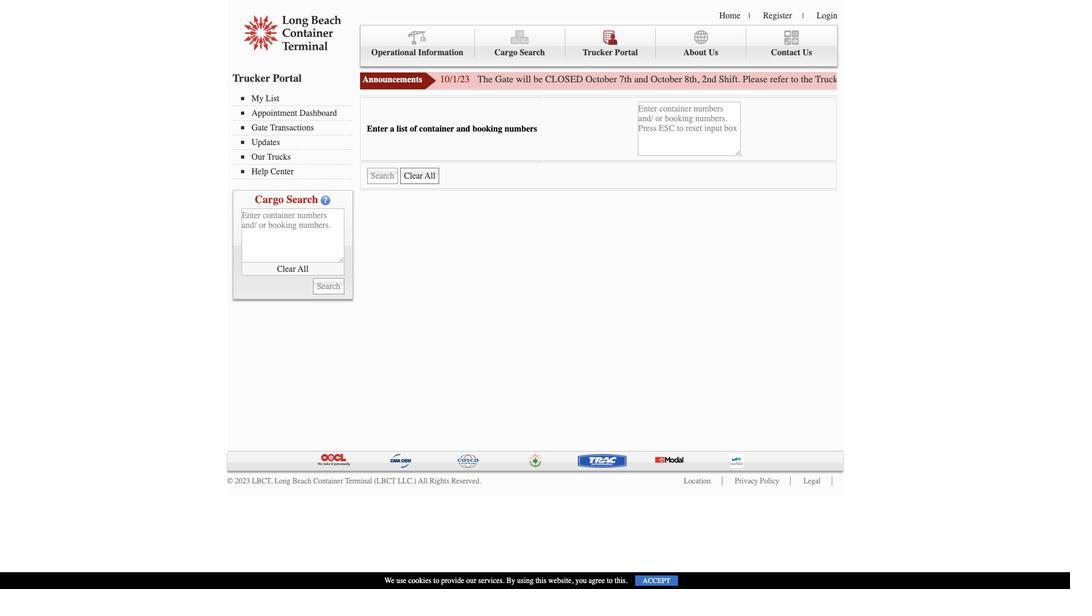 Task type: locate. For each thing, give the bounding box(es) containing it.
portal up 7th
[[615, 48, 638, 57]]

1 vertical spatial cargo
[[255, 193, 284, 206]]

gate
[[495, 73, 514, 85], [841, 73, 859, 85], [252, 123, 268, 133]]

0 horizontal spatial portal
[[273, 72, 302, 85]]

1 vertical spatial menu bar
[[233, 93, 357, 179]]

None button
[[400, 168, 439, 184]]

gate inside my list appointment dashboard gate transactions updates our trucks help center
[[252, 123, 268, 133]]

accept button
[[635, 576, 678, 586]]

services.
[[478, 576, 505, 586]]

0 vertical spatial cargo
[[495, 48, 518, 57]]

1 the from the left
[[801, 73, 813, 85]]

to right 'refer'
[[791, 73, 799, 85]]

us right about
[[709, 48, 718, 57]]

7th
[[619, 73, 632, 85]]

cookies
[[408, 576, 432, 586]]

the
[[801, 73, 813, 85], [1031, 73, 1042, 85]]

my
[[252, 94, 264, 103]]

and left booking
[[456, 124, 470, 134]]

to left this.
[[607, 576, 613, 586]]

0 horizontal spatial cargo
[[255, 193, 284, 206]]

page
[[907, 73, 925, 85]]

for right "details"
[[1017, 73, 1028, 85]]

0 horizontal spatial gate
[[252, 123, 268, 133]]

1 horizontal spatial the
[[1031, 73, 1042, 85]]

truck
[[815, 73, 838, 85]]

search up 'be'
[[520, 48, 545, 57]]

| right home
[[749, 11, 750, 21]]

1 horizontal spatial menu bar
[[360, 25, 838, 67]]

center
[[271, 167, 294, 177]]

and right 7th
[[634, 73, 648, 85]]

0 vertical spatial cargo search
[[495, 48, 545, 57]]

0 horizontal spatial trucker portal
[[233, 72, 302, 85]]

2 horizontal spatial to
[[791, 73, 799, 85]]

0 vertical spatial search
[[520, 48, 545, 57]]

all right llc.)
[[418, 477, 428, 486]]

operational information
[[371, 48, 464, 57]]

this.
[[615, 576, 628, 586]]

contact us
[[771, 48, 812, 57]]

1 horizontal spatial for
[[1017, 73, 1028, 85]]

legal
[[804, 477, 821, 486]]

the left truck
[[801, 73, 813, 85]]

you
[[575, 576, 587, 586]]

cargo
[[495, 48, 518, 57], [255, 193, 284, 206]]

1 horizontal spatial portal
[[615, 48, 638, 57]]

©
[[227, 477, 233, 486]]

all right clear in the top of the page
[[298, 264, 309, 274]]

trucker portal up 7th
[[583, 48, 638, 57]]

menu bar
[[360, 25, 838, 67], [233, 93, 357, 179]]

Enter container numbers and/ or booking numbers.  text field
[[241, 209, 344, 263]]

to
[[791, 73, 799, 85], [434, 576, 439, 586], [607, 576, 613, 586]]

october left 8th,
[[651, 73, 682, 85]]

gate right the the
[[495, 73, 514, 85]]

None submit
[[367, 168, 398, 184], [313, 278, 344, 295], [367, 168, 398, 184], [313, 278, 344, 295]]

1 vertical spatial search
[[286, 193, 318, 206]]

1 for from the left
[[927, 73, 939, 85]]

all
[[298, 264, 309, 274], [418, 477, 428, 486]]

0 horizontal spatial the
[[801, 73, 813, 85]]

1 horizontal spatial and
[[634, 73, 648, 85]]

trucker up closed
[[583, 48, 613, 57]]

0 horizontal spatial us
[[709, 48, 718, 57]]

0 horizontal spatial menu bar
[[233, 93, 357, 179]]

portal up my list link
[[273, 72, 302, 85]]

website,
[[549, 576, 574, 586]]

0 horizontal spatial october
[[586, 73, 617, 85]]

0 horizontal spatial for
[[927, 73, 939, 85]]

0 horizontal spatial |
[[749, 11, 750, 21]]

portal
[[615, 48, 638, 57], [273, 72, 302, 85]]

and
[[634, 73, 648, 85], [456, 124, 470, 134]]

0 vertical spatial trucker
[[583, 48, 613, 57]]

long
[[275, 477, 291, 486]]

operational information link
[[360, 28, 475, 59]]

1 horizontal spatial october
[[651, 73, 682, 85]]

1 horizontal spatial trucker
[[583, 48, 613, 57]]

1 vertical spatial trucker
[[233, 72, 270, 85]]

week.
[[1045, 73, 1068, 85]]

2 for from the left
[[1017, 73, 1028, 85]]

for
[[927, 73, 939, 85], [1017, 73, 1028, 85]]

further
[[941, 73, 968, 85]]

clear all
[[277, 264, 309, 274]]

gate
[[970, 73, 986, 85]]

10/1/23 the gate will be closed october 7th and october 8th, 2nd shift. please refer to the truck gate hours web page for further gate details for the week.
[[440, 73, 1068, 85]]

2023
[[235, 477, 250, 486]]

llc.)
[[398, 477, 417, 486]]

search inside menu bar
[[520, 48, 545, 57]]

1 horizontal spatial cargo search
[[495, 48, 545, 57]]

trucker portal up list
[[233, 72, 302, 85]]

trucker up my
[[233, 72, 270, 85]]

search down help center link
[[286, 193, 318, 206]]

2 october from the left
[[651, 73, 682, 85]]

1 horizontal spatial cargo
[[495, 48, 518, 57]]

0 horizontal spatial search
[[286, 193, 318, 206]]

1 vertical spatial and
[[456, 124, 470, 134]]

the
[[478, 73, 493, 85]]

register
[[763, 11, 792, 21]]

updates
[[252, 138, 280, 147]]

0 vertical spatial and
[[634, 73, 648, 85]]

gate transactions link
[[241, 123, 352, 133]]

1 horizontal spatial search
[[520, 48, 545, 57]]

cargo search up will
[[495, 48, 545, 57]]

trucker portal
[[583, 48, 638, 57], [233, 72, 302, 85]]

enter a list of container and booking numbers
[[367, 124, 537, 134]]

cargo down "help"
[[255, 193, 284, 206]]

1 | from the left
[[749, 11, 750, 21]]

cargo up will
[[495, 48, 518, 57]]

please
[[743, 73, 768, 85]]

shift.
[[719, 73, 741, 85]]

gate up updates
[[252, 123, 268, 133]]

october left 7th
[[586, 73, 617, 85]]

0 vertical spatial all
[[298, 264, 309, 274]]

0 vertical spatial trucker portal
[[583, 48, 638, 57]]

be
[[534, 73, 543, 85]]

1 horizontal spatial gate
[[495, 73, 514, 85]]

booking
[[473, 124, 502, 134]]

trucker portal link
[[565, 28, 656, 59]]

beach
[[292, 477, 311, 486]]

cargo search link
[[475, 28, 565, 59]]

closed
[[545, 73, 583, 85]]

this
[[536, 576, 547, 586]]

us
[[709, 48, 718, 57], [803, 48, 812, 57]]

details
[[989, 73, 1014, 85]]

login
[[817, 11, 838, 21]]

1 vertical spatial portal
[[273, 72, 302, 85]]

Enter container numbers and/ or booking numbers. Press ESC to reset input box text field
[[638, 102, 741, 156]]

2 the from the left
[[1031, 73, 1042, 85]]

privacy
[[735, 477, 758, 486]]

1 vertical spatial cargo search
[[255, 193, 318, 206]]

1 horizontal spatial |
[[802, 11, 804, 21]]

1 horizontal spatial trucker portal
[[583, 48, 638, 57]]

announcements
[[363, 75, 422, 85]]

all inside button
[[298, 264, 309, 274]]

appointment
[[252, 108, 297, 118]]

legal link
[[804, 477, 821, 486]]

for right the page
[[927, 73, 939, 85]]

trucker
[[583, 48, 613, 57], [233, 72, 270, 85]]

by
[[507, 576, 515, 586]]

october
[[586, 73, 617, 85], [651, 73, 682, 85]]

0 vertical spatial menu bar
[[360, 25, 838, 67]]

| left the login link
[[802, 11, 804, 21]]

2 us from the left
[[803, 48, 812, 57]]

2 | from the left
[[802, 11, 804, 21]]

gate right truck
[[841, 73, 859, 85]]

0 horizontal spatial all
[[298, 264, 309, 274]]

us right contact
[[803, 48, 812, 57]]

cargo search down center
[[255, 193, 318, 206]]

1 horizontal spatial us
[[803, 48, 812, 57]]

contact us link
[[747, 28, 837, 59]]

to left provide
[[434, 576, 439, 586]]

1 vertical spatial all
[[418, 477, 428, 486]]

about us
[[684, 48, 718, 57]]

the left week.
[[1031, 73, 1042, 85]]

1 us from the left
[[709, 48, 718, 57]]

refer
[[770, 73, 789, 85]]



Task type: describe. For each thing, give the bounding box(es) containing it.
8th,
[[685, 73, 700, 85]]

2 horizontal spatial gate
[[841, 73, 859, 85]]

transactions
[[270, 123, 314, 133]]

menu bar containing my list
[[233, 93, 357, 179]]

lbct,
[[252, 477, 273, 486]]

updates link
[[241, 138, 352, 147]]

container
[[313, 477, 343, 486]]

provide
[[441, 576, 464, 586]]

0 vertical spatial portal
[[615, 48, 638, 57]]

clear
[[277, 264, 296, 274]]

of
[[410, 124, 417, 134]]

hours
[[862, 73, 885, 85]]

our
[[466, 576, 476, 586]]

contact
[[771, 48, 801, 57]]

list
[[397, 124, 408, 134]]

register link
[[763, 11, 792, 21]]

we use cookies to provide our services. by using this website, you agree to this.
[[385, 576, 628, 586]]

help center link
[[241, 167, 352, 177]]

privacy policy link
[[735, 477, 780, 486]]

(lbct
[[374, 477, 396, 486]]

menu bar containing operational information
[[360, 25, 838, 67]]

about us link
[[656, 28, 747, 59]]

us for about us
[[709, 48, 718, 57]]

about
[[684, 48, 707, 57]]

our
[[252, 152, 265, 162]]

home link
[[719, 11, 741, 21]]

cargo search inside cargo search link
[[495, 48, 545, 57]]

clear all button
[[241, 263, 344, 276]]

operational
[[371, 48, 416, 57]]

1 vertical spatial trucker portal
[[233, 72, 302, 85]]

0 horizontal spatial and
[[456, 124, 470, 134]]

will
[[516, 73, 531, 85]]

trucks
[[267, 152, 291, 162]]

help
[[252, 167, 268, 177]]

our trucks link
[[241, 152, 352, 162]]

we
[[385, 576, 395, 586]]

using
[[517, 576, 534, 586]]

appointment dashboard link
[[241, 108, 352, 118]]

terminal
[[345, 477, 372, 486]]

use
[[396, 576, 407, 586]]

accept
[[643, 577, 671, 585]]

us for contact us
[[803, 48, 812, 57]]

trucker inside trucker portal link
[[583, 48, 613, 57]]

location
[[684, 477, 711, 486]]

0 horizontal spatial trucker
[[233, 72, 270, 85]]

0 horizontal spatial to
[[434, 576, 439, 586]]

information
[[418, 48, 464, 57]]

numbers
[[505, 124, 537, 134]]

enter
[[367, 124, 388, 134]]

my list appointment dashboard gate transactions updates our trucks help center
[[252, 94, 337, 177]]

reserved.
[[451, 477, 481, 486]]

rights
[[430, 477, 449, 486]]

login link
[[817, 11, 838, 21]]

my list link
[[241, 94, 352, 103]]

cargo inside menu bar
[[495, 48, 518, 57]]

10/1/23
[[440, 73, 470, 85]]

© 2023 lbct, long beach container terminal (lbct llc.) all rights reserved.
[[227, 477, 481, 486]]

location link
[[684, 477, 711, 486]]

home
[[719, 11, 741, 21]]

0 horizontal spatial cargo search
[[255, 193, 318, 206]]

1 horizontal spatial to
[[607, 576, 613, 586]]

web
[[888, 73, 904, 85]]

policy
[[760, 477, 780, 486]]

dashboard
[[300, 108, 337, 118]]

trucker portal inside trucker portal link
[[583, 48, 638, 57]]

agree
[[589, 576, 605, 586]]

a
[[390, 124, 395, 134]]

container
[[419, 124, 454, 134]]

list
[[266, 94, 279, 103]]

1 october from the left
[[586, 73, 617, 85]]

2nd
[[702, 73, 717, 85]]

privacy policy
[[735, 477, 780, 486]]

1 horizontal spatial all
[[418, 477, 428, 486]]



Task type: vqa. For each thing, say whether or not it's contained in the screenshot.
you
yes



